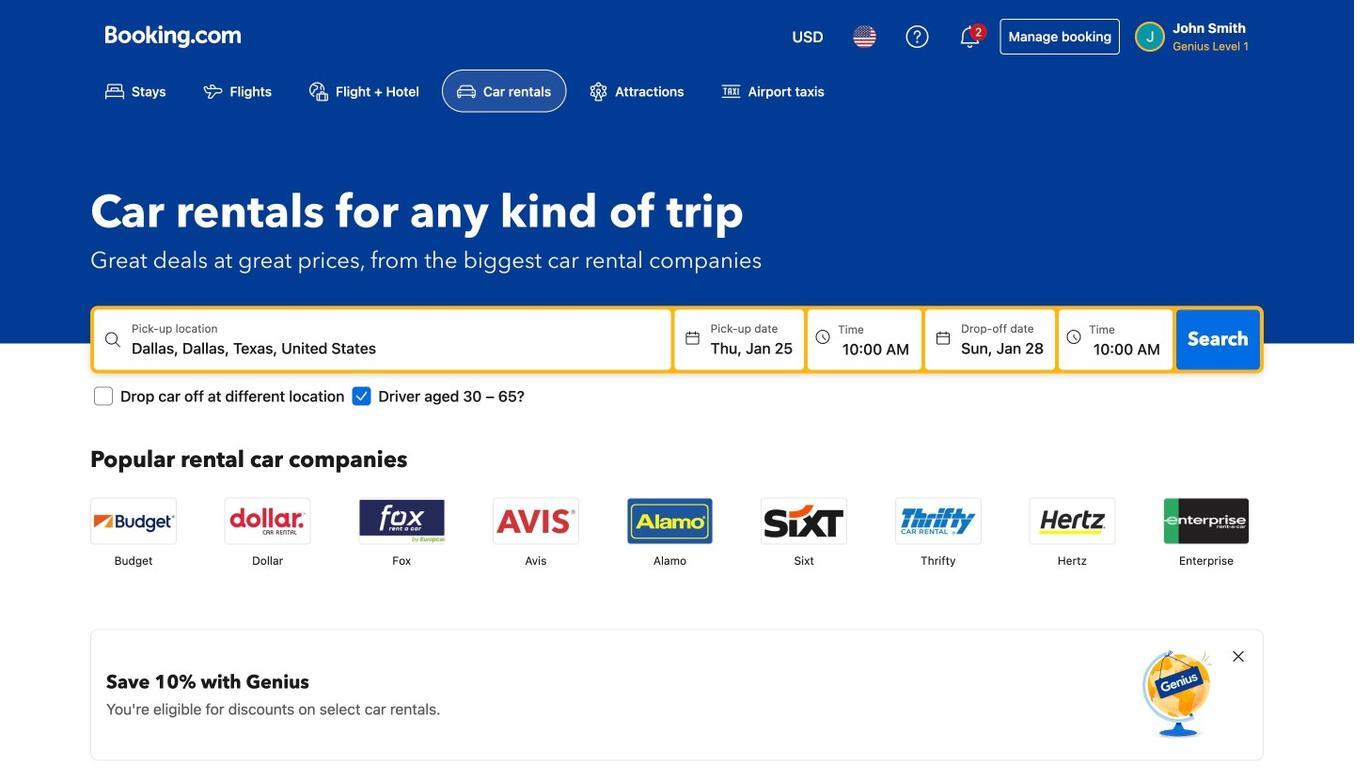 Task type: describe. For each thing, give the bounding box(es) containing it.
booking.com online hotel reservations image
[[105, 25, 241, 48]]

thrifty logo image
[[896, 499, 981, 544]]

budget logo image
[[91, 499, 176, 544]]

alamo logo image
[[628, 499, 713, 544]]

fox logo image
[[360, 499, 444, 544]]



Task type: vqa. For each thing, say whether or not it's contained in the screenshot.
the Sixt logo
yes



Task type: locate. For each thing, give the bounding box(es) containing it.
dollar logo image
[[225, 499, 310, 544]]

Pick-up location field
[[132, 337, 671, 360]]

avis logo image
[[494, 499, 579, 544]]

sixt logo image
[[762, 499, 847, 544]]

hertz logo image
[[1031, 499, 1115, 544]]

enterprise logo image
[[1165, 499, 1249, 544]]



